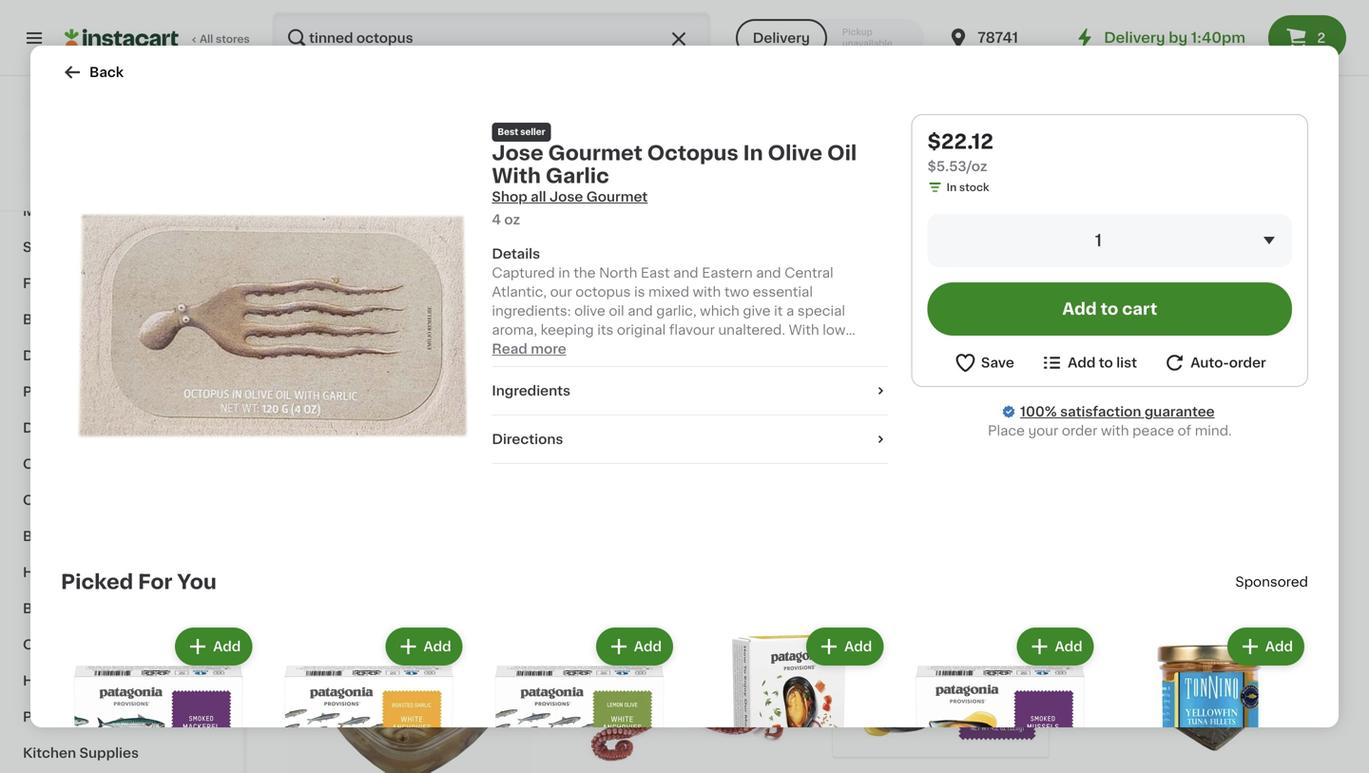 Task type: vqa. For each thing, say whether or not it's contained in the screenshot.
to within "button"
yes



Task type: describe. For each thing, give the bounding box(es) containing it.
with inside "captured in the north east and eastern and central atlantic, our octopus is mixed with two essential ingredients: olive oil and garlic, which give it a special aroma, keeping its original flavour unaltered. with low calories, the octopus is rich in vitamin b12, an active nutrient for brain function and memory performance. do you remember when you started being so fond of octopus?"
[[693, 285, 721, 299]]

performance.
[[754, 362, 844, 375]]

list
[[1117, 356, 1138, 370]]

guarantee
[[1145, 405, 1215, 419]]

captured in the north east and eastern and central atlantic, our octopus is mixed with two essential ingredients: olive oil and garlic, which give it a special aroma, keeping its original flavour unaltered. with low calories, the octopus is rich in vitamin b12, an active nutrient for brain function and memory performance. do you remember when you started being so fond of octopus?
[[492, 266, 888, 394]]

auto-
[[1191, 356, 1230, 370]]

bakery link
[[11, 302, 231, 338]]

produce
[[23, 96, 81, 109]]

& left pasta
[[100, 421, 111, 435]]

read more button
[[492, 340, 567, 359]]

condiments & sauces
[[23, 458, 176, 471]]

care for health care
[[72, 675, 105, 688]]

shop
[[492, 190, 528, 204]]

rich
[[650, 342, 675, 356]]

ingredients:
[[492, 304, 571, 318]]

meat
[[23, 205, 58, 218]]

atlantic,
[[492, 285, 547, 299]]

$ 22 12
[[555, 454, 601, 474]]

canned
[[23, 494, 77, 507]]

delivery by 1:40pm
[[1105, 31, 1246, 45]]

meat & seafood link
[[11, 193, 231, 229]]

$ for 22
[[555, 455, 562, 466]]

north
[[599, 266, 638, 280]]

spo
[[1236, 576, 1263, 589]]

dry
[[23, 421, 48, 435]]

and up essential
[[757, 266, 782, 280]]

recipes link
[[11, 49, 231, 85]]

fond
[[774, 381, 805, 394]]

& left soups in the left bottom of the page
[[129, 494, 140, 507]]

add to cart button
[[928, 283, 1293, 336]]

garlic
[[546, 166, 610, 186]]

prepared foods
[[23, 385, 132, 399]]

seller for best seller jose gourmet octopus in olive oil with garlic shop all jose gourmet 4 oz
[[521, 128, 546, 137]]

1:40pm
[[1192, 31, 1246, 45]]

$5.53/oz
[[928, 160, 988, 173]]

delivery button
[[736, 19, 828, 57]]

best seller jose gourmet octopus in olive oil with garlic shop all jose gourmet 4 oz
[[492, 128, 857, 226]]

condiments & sauces link
[[11, 446, 231, 482]]

central market logo image
[[103, 99, 139, 135]]

when
[[594, 381, 630, 394]]

bakery
[[23, 313, 71, 326]]

product group containing 23
[[816, 194, 1066, 511]]

place
[[988, 424, 1025, 438]]

aroma,
[[492, 323, 538, 337]]

kitchen
[[23, 747, 76, 760]]

jose gourmet octopus in olive oil with garlic image
[[76, 129, 469, 523]]

for
[[138, 572, 173, 592]]

household
[[23, 566, 98, 579]]

dairy & eggs
[[23, 132, 112, 146]]

and up started
[[666, 362, 691, 375]]

oil
[[609, 304, 625, 318]]

special
[[798, 304, 846, 318]]

and up original
[[628, 304, 653, 318]]

mind.
[[1196, 424, 1233, 438]]

candy
[[90, 241, 136, 254]]

"tinned
[[404, 142, 483, 162]]

0 vertical spatial is
[[634, 285, 645, 299]]

snacks
[[23, 241, 73, 254]]

details
[[492, 247, 540, 261]]

captured
[[492, 266, 555, 280]]

ingredients
[[492, 384, 571, 398]]

baking essentials
[[23, 602, 143, 616]]

prepared
[[23, 385, 86, 399]]

all
[[531, 190, 547, 204]]

eastern
[[702, 266, 753, 280]]

delivery by 1:40pm link
[[1074, 27, 1246, 49]]

essentials
[[73, 602, 143, 616]]

order inside button
[[1230, 356, 1267, 370]]

household link
[[11, 555, 231, 591]]

add to list button
[[1041, 351, 1138, 375]]

east
[[641, 266, 670, 280]]

$11.64 per pound element
[[285, 452, 536, 477]]

jose
[[550, 190, 584, 204]]

dry goods & pasta
[[23, 421, 153, 435]]

auto-order button
[[1164, 351, 1267, 375]]

deli link
[[11, 338, 231, 374]]

in stock
[[947, 182, 990, 193]]

in inside best seller jose gourmet octopus in olive oil with garlic shop all jose gourmet 4 oz
[[744, 143, 764, 163]]

read more
[[492, 342, 567, 356]]

jose
[[492, 143, 544, 163]]

directions
[[492, 433, 564, 446]]

$ for 23
[[820, 455, 827, 466]]

and down details button
[[674, 266, 699, 280]]

vitamin
[[694, 342, 742, 356]]

olive
[[768, 143, 823, 163]]

1 you from the left
[[492, 381, 517, 394]]

delivery for delivery
[[753, 31, 810, 45]]

nsored
[[1263, 576, 1309, 589]]

octopus"
[[487, 142, 585, 162]]

octopus?
[[825, 381, 888, 394]]

save button
[[954, 351, 1015, 375]]

goods for canned
[[80, 494, 126, 507]]

0 vertical spatial octopus
[[576, 285, 631, 299]]

soups
[[143, 494, 186, 507]]

1 vertical spatial the
[[552, 342, 574, 356]]

oil
[[828, 143, 857, 163]]

2 button
[[1269, 15, 1347, 61]]

vinegars,
[[57, 638, 121, 652]]

of inside "captured in the north east and eastern and central atlantic, our octopus is mixed with two essential ingredients: olive oil and garlic, which give it a special aroma, keeping its original flavour unaltered. with low calories, the octopus is rich in vitamin b12, an active nutrient for brain function and memory performance. do you remember when you started being so fond of octopus?"
[[808, 381, 822, 394]]

all stores
[[200, 34, 250, 44]]

cart
[[1123, 301, 1158, 317]]



Task type: locate. For each thing, give the bounding box(es) containing it.
0 horizontal spatial order
[[1062, 424, 1098, 438]]

& left candy
[[76, 241, 87, 254]]

kitchen supplies link
[[11, 735, 231, 772]]

0 vertical spatial the
[[574, 266, 596, 280]]

remember
[[521, 381, 590, 394]]

add
[[493, 210, 520, 224], [1023, 210, 1051, 224], [1289, 210, 1317, 224], [1063, 301, 1097, 317], [1069, 356, 1096, 370], [1289, 577, 1317, 590], [213, 640, 241, 654], [424, 640, 452, 654], [634, 640, 662, 654], [845, 640, 873, 654], [1055, 640, 1083, 654], [1266, 640, 1294, 654]]

garlic,
[[657, 304, 697, 318]]

0 horizontal spatial of
[[808, 381, 822, 394]]

in down $5.53/oz
[[947, 182, 957, 193]]

1 $ from the left
[[555, 455, 562, 466]]

2 $ from the left
[[820, 455, 827, 466]]

for
[[370, 142, 400, 162], [548, 362, 567, 375]]

to left list
[[1100, 356, 1114, 370]]

product group
[[285, 194, 536, 515], [816, 194, 1066, 511], [1082, 194, 1332, 515], [1082, 560, 1332, 773], [61, 624, 256, 773], [271, 624, 467, 773], [482, 624, 677, 773], [693, 624, 888, 773], [903, 624, 1098, 773], [1114, 624, 1309, 773]]

gourmet
[[548, 143, 643, 163]]

1 horizontal spatial you
[[633, 381, 658, 394]]

order
[[1230, 356, 1267, 370], [1062, 424, 1098, 438]]

so
[[755, 381, 771, 394]]

mixed
[[649, 285, 690, 299]]

service type group
[[736, 19, 925, 57]]

care inside personal care link
[[86, 711, 119, 724]]

$22.12
[[928, 132, 994, 152]]

order up mind. at the right of page
[[1230, 356, 1267, 370]]

memory
[[695, 362, 751, 375]]

you down function
[[633, 381, 658, 394]]

store choice
[[291, 434, 348, 443]]

1 vertical spatial order
[[1062, 424, 1098, 438]]

being
[[713, 381, 751, 394]]

$ down best seller
[[555, 455, 562, 466]]

2
[[1318, 31, 1326, 45]]

0 vertical spatial with
[[693, 285, 721, 299]]

1 horizontal spatial $
[[820, 455, 827, 466]]

for up remember
[[548, 362, 567, 375]]

0 horizontal spatial with
[[693, 285, 721, 299]]

1 vertical spatial care
[[86, 711, 119, 724]]

health
[[23, 675, 68, 688]]

kitchen supplies
[[23, 747, 139, 760]]

4
[[492, 213, 501, 226]]

best seller
[[557, 434, 604, 443]]

0 horizontal spatial $
[[555, 455, 562, 466]]

keeping
[[541, 323, 594, 337]]

0 horizontal spatial delivery
[[753, 31, 810, 45]]

1 horizontal spatial with
[[1102, 424, 1130, 438]]

you down nutrient
[[492, 381, 517, 394]]

original
[[617, 323, 666, 337]]

care inside health care "link"
[[72, 675, 105, 688]]

$ inside "$ 22 12"
[[555, 455, 562, 466]]

with up "shop"
[[492, 166, 541, 186]]

1 horizontal spatial order
[[1230, 356, 1267, 370]]

to inside add to list button
[[1100, 356, 1114, 370]]

0 vertical spatial order
[[1230, 356, 1267, 370]]

with inside best seller jose gourmet octopus in olive oil with garlic shop all jose gourmet 4 oz
[[492, 166, 541, 186]]

seller up octopus"
[[521, 128, 546, 137]]

0 vertical spatial best
[[498, 128, 519, 137]]

to
[[1101, 301, 1119, 317], [1100, 356, 1114, 370]]

pasta
[[114, 421, 153, 435]]

0 horizontal spatial in
[[559, 266, 571, 280]]

& left "sauces"
[[111, 458, 122, 471]]

seller
[[521, 128, 546, 137], [579, 434, 604, 443]]

store
[[291, 434, 316, 443]]

1 vertical spatial octopus
[[577, 342, 632, 356]]

best for best seller jose gourmet octopus in olive oil with garlic shop all jose gourmet 4 oz
[[498, 128, 519, 137]]

place your order with peace of mind.
[[988, 424, 1233, 438]]

for inside "captured in the north east and eastern and central atlantic, our octopus is mixed with two essential ingredients: olive oil and garlic, which give it a special aroma, keeping its original flavour unaltered. with low calories, the octopus is rich in vitamin b12, an active nutrient for brain function and memory performance. do you remember when you started being so fond of octopus?"
[[548, 362, 567, 375]]

baking
[[23, 602, 70, 616]]

spo nsored
[[1236, 576, 1309, 589]]

seller up 12
[[579, 434, 604, 443]]

back
[[89, 66, 124, 79]]

breakfast link
[[11, 518, 231, 555]]

0 horizontal spatial with
[[492, 166, 541, 186]]

best inside best seller jose gourmet octopus in olive oil with garlic shop all jose gourmet 4 oz
[[498, 128, 519, 137]]

personal
[[23, 711, 83, 724]]

beverages
[[23, 168, 96, 182]]

in up our
[[559, 266, 571, 280]]

0 vertical spatial goods
[[51, 421, 97, 435]]

0 vertical spatial seller
[[521, 128, 546, 137]]

0 vertical spatial in
[[559, 266, 571, 280]]

picked for you
[[61, 572, 217, 592]]

octopus
[[576, 285, 631, 299], [577, 342, 632, 356]]

with down 100% satisfaction guarantee
[[1102, 424, 1130, 438]]

and
[[674, 266, 699, 280], [757, 266, 782, 280], [628, 304, 653, 318], [666, 362, 691, 375]]

in down flavour
[[679, 342, 690, 356]]

instacart logo image
[[65, 27, 179, 49]]

1 vertical spatial with
[[1102, 424, 1130, 438]]

of down 'guarantee'
[[1178, 424, 1192, 438]]

1 vertical spatial in
[[679, 342, 690, 356]]

care for personal care
[[86, 711, 119, 724]]

$22.12 $5.53/oz
[[928, 132, 994, 173]]

low
[[823, 323, 846, 337]]

best for best seller
[[557, 434, 577, 443]]

results
[[285, 142, 365, 162]]

0 horizontal spatial best
[[498, 128, 519, 137]]

22
[[562, 454, 587, 474]]

octopus down "its"
[[577, 342, 632, 356]]

0 vertical spatial with
[[492, 166, 541, 186]]

1 vertical spatial goods
[[80, 494, 126, 507]]

which
[[700, 304, 740, 318]]

0 vertical spatial in
[[744, 143, 764, 163]]

0 vertical spatial of
[[808, 381, 822, 394]]

function
[[607, 362, 663, 375]]

your
[[1029, 424, 1059, 438]]

with up active
[[789, 323, 820, 337]]

$ inside $ 23 20
[[820, 455, 827, 466]]

$ left 20
[[820, 455, 827, 466]]

seller inside best seller jose gourmet octopus in olive oil with garlic shop all jose gourmet 4 oz
[[521, 128, 546, 137]]

0 horizontal spatial seller
[[521, 128, 546, 137]]

& left eggs
[[63, 132, 74, 146]]

1 horizontal spatial of
[[1178, 424, 1192, 438]]

personal care
[[23, 711, 119, 724]]

1 vertical spatial to
[[1100, 356, 1114, 370]]

the down keeping
[[552, 342, 574, 356]]

1 field
[[928, 214, 1293, 267]]

delivery for delivery by 1:40pm
[[1105, 31, 1166, 45]]

0 horizontal spatial you
[[492, 381, 517, 394]]

unaltered.
[[719, 323, 786, 337]]

order down satisfaction
[[1062, 424, 1098, 438]]

1 horizontal spatial seller
[[579, 434, 604, 443]]

of down "performance."
[[808, 381, 822, 394]]

for left '"tinned'
[[370, 142, 400, 162]]

dairy & eggs link
[[11, 121, 231, 157]]

is down east
[[634, 285, 645, 299]]

give
[[743, 304, 771, 318]]

23
[[827, 454, 853, 474]]

0 vertical spatial for
[[370, 142, 400, 162]]

1 vertical spatial seller
[[579, 434, 604, 443]]

goods down prepared foods
[[51, 421, 97, 435]]

canned goods & soups link
[[11, 482, 231, 518]]

all stores link
[[65, 11, 251, 65]]

ingredients button
[[492, 381, 889, 401]]

1 vertical spatial in
[[947, 182, 957, 193]]

gourmet
[[587, 190, 648, 204]]

octopus up "olive"
[[576, 285, 631, 299]]

1 vertical spatial best
[[557, 434, 577, 443]]

with
[[492, 166, 541, 186], [789, 323, 820, 337]]

to for list
[[1100, 356, 1114, 370]]

to for cart
[[1101, 301, 1119, 317]]

b12,
[[746, 342, 773, 356]]

essential
[[753, 285, 813, 299]]

details button
[[492, 244, 889, 264]]

care
[[72, 675, 105, 688], [86, 711, 119, 724]]

calories,
[[492, 342, 548, 356]]

prepared foods link
[[11, 374, 231, 410]]

a
[[787, 304, 795, 318]]

1 horizontal spatial best
[[557, 434, 577, 443]]

& right "meat"
[[61, 205, 72, 218]]

care down vinegars,
[[72, 675, 105, 688]]

1 horizontal spatial with
[[789, 323, 820, 337]]

best up jose
[[498, 128, 519, 137]]

goods for dry
[[51, 421, 97, 435]]

of
[[808, 381, 822, 394], [1178, 424, 1192, 438]]

goods down condiments & sauces
[[80, 494, 126, 507]]

to inside add to cart button
[[1101, 301, 1119, 317]]

0 vertical spatial to
[[1101, 301, 1119, 317]]

100% satisfaction guarantee link
[[1021, 402, 1215, 421]]

with up which
[[693, 285, 721, 299]]

1 vertical spatial is
[[636, 342, 647, 356]]

care up supplies
[[86, 711, 119, 724]]

all
[[200, 34, 213, 44]]

12
[[589, 455, 601, 466]]

stock
[[960, 182, 990, 193]]

0 horizontal spatial for
[[370, 142, 400, 162]]

delivery inside button
[[753, 31, 810, 45]]

seller for best seller
[[579, 434, 604, 443]]

add to cart
[[1063, 301, 1158, 317]]

recipes
[[23, 60, 79, 73]]

1 horizontal spatial for
[[548, 362, 567, 375]]

$ 23 20
[[820, 454, 869, 474]]

it
[[774, 304, 783, 318]]

oz
[[505, 213, 521, 226]]

meat & seafood
[[23, 205, 133, 218]]

& left spices
[[124, 638, 135, 652]]

is down original
[[636, 342, 647, 356]]

2 you from the left
[[633, 381, 658, 394]]

1 horizontal spatial delivery
[[1105, 31, 1166, 45]]

with inside "captured in the north east and eastern and central atlantic, our octopus is mixed with two essential ingredients: olive oil and garlic, which give it a special aroma, keeping its original flavour unaltered. with low calories, the octopus is rich in vitamin b12, an active nutrient for brain function and memory performance. do you remember when you started being so fond of octopus?"
[[789, 323, 820, 337]]

in left olive
[[744, 143, 764, 163]]

breakfast
[[23, 530, 89, 543]]

the left north
[[574, 266, 596, 280]]

0 horizontal spatial in
[[744, 143, 764, 163]]

1 vertical spatial for
[[548, 362, 567, 375]]

spices
[[138, 638, 185, 652]]

1 vertical spatial with
[[789, 323, 820, 337]]

is
[[634, 285, 645, 299], [636, 342, 647, 356]]

store choice button
[[285, 194, 536, 515]]

beverages link
[[11, 157, 231, 193]]

1 horizontal spatial in
[[679, 342, 690, 356]]

best up the 22
[[557, 434, 577, 443]]

oils, vinegars, & spices link
[[11, 627, 231, 663]]

1 vertical spatial of
[[1178, 424, 1192, 438]]

0 vertical spatial care
[[72, 675, 105, 688]]

its
[[598, 323, 614, 337]]

peace
[[1133, 424, 1175, 438]]

auto-order
[[1191, 356, 1267, 370]]

1 horizontal spatial in
[[947, 182, 957, 193]]

None search field
[[272, 11, 711, 65]]

to left 'cart'
[[1101, 301, 1119, 317]]



